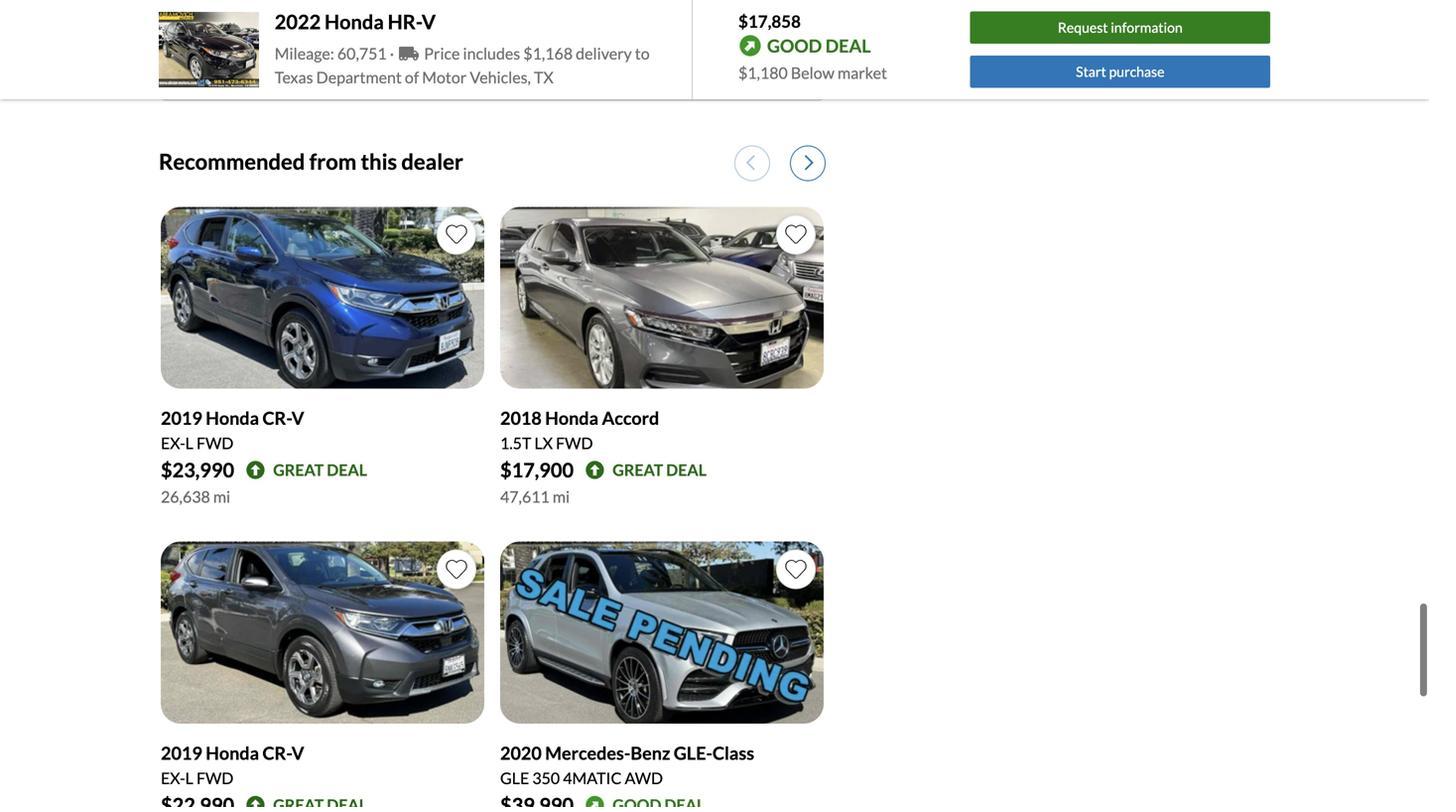 Task type: describe. For each thing, give the bounding box(es) containing it.
price
[[424, 44, 460, 63]]

$17,900
[[500, 458, 574, 482]]

department
[[316, 68, 402, 87]]

1 vertical spatial v
[[292, 407, 304, 429]]

47,611 mi
[[500, 487, 570, 507]]

2022
[[275, 10, 321, 34]]

scroll right image
[[806, 154, 814, 171]]

2018 honda accord image
[[500, 207, 824, 389]]

1 ex- from the top
[[161, 434, 185, 453]]

$1,180 below market
[[739, 63, 888, 83]]

2020 mercedes-benz gle-class gle 350 4matic awd
[[500, 742, 755, 788]]

market
[[838, 63, 888, 83]]

350
[[533, 769, 560, 788]]

below
[[791, 63, 835, 83]]

gle
[[500, 769, 530, 788]]

2019 honda cr-v image for second great deal image from the bottom
[[161, 207, 485, 389]]

includes
[[463, 44, 521, 63]]

$23,990
[[161, 458, 234, 482]]

truck moving image
[[399, 46, 419, 62]]

good deal
[[768, 35, 871, 56]]

2 cr- from the top
[[263, 742, 292, 764]]

start
[[1077, 63, 1107, 80]]

60,751
[[338, 44, 387, 63]]

1 2019 from the top
[[161, 407, 202, 429]]

gle-
[[674, 742, 713, 764]]

price includes $1,168 delivery to texas department of motor vehicles, tx
[[275, 44, 650, 87]]

recommended from this dealer
[[159, 148, 464, 174]]

great deal image
[[586, 461, 605, 480]]

4matic
[[563, 769, 622, 788]]

class
[[713, 742, 755, 764]]

recommended
[[159, 148, 305, 174]]

accord
[[602, 407, 660, 429]]

deal for $23,990
[[327, 460, 367, 480]]

start purchase button
[[971, 55, 1271, 88]]

2 2019 from the top
[[161, 742, 202, 764]]

good
[[768, 35, 822, 56]]

2018 honda accord 1.5t lx fwd
[[500, 407, 660, 453]]

great for $23,990
[[273, 460, 324, 480]]

2 l from the top
[[185, 769, 194, 788]]

2018
[[500, 407, 542, 429]]

1 cr- from the top
[[263, 407, 292, 429]]

mileage: 60,751 ·
[[275, 44, 397, 63]]

mi for $17,900
[[553, 487, 570, 507]]

47,611
[[500, 487, 550, 507]]

2019 honda cr-v image for 2nd great deal image from the top of the page
[[161, 542, 485, 724]]

deal
[[826, 35, 871, 56]]

benz
[[631, 742, 671, 764]]

2 vertical spatial v
[[292, 742, 304, 764]]

2020 mercedes-benz gle-class image
[[500, 542, 824, 724]]

2 great deal image from the top
[[246, 796, 265, 807]]

$1,180
[[739, 63, 788, 83]]



Task type: locate. For each thing, give the bounding box(es) containing it.
2022 honda hr-v
[[275, 10, 436, 34]]

good deal image
[[586, 796, 605, 807]]

1 vertical spatial cr-
[[263, 742, 292, 764]]

motor
[[422, 68, 467, 87]]

1 horizontal spatial deal
[[667, 460, 707, 480]]

0 vertical spatial v
[[422, 10, 436, 34]]

mileage:
[[275, 44, 334, 63]]

2 deal from the left
[[667, 460, 707, 480]]

from
[[309, 148, 357, 174]]

scroll left image
[[747, 154, 755, 171]]

2 mi from the left
[[553, 487, 570, 507]]

2 2019 honda cr-v image from the top
[[161, 542, 485, 724]]

1 l from the top
[[185, 434, 194, 453]]

2 great deal from the left
[[613, 460, 707, 480]]

v
[[422, 10, 436, 34], [292, 407, 304, 429], [292, 742, 304, 764]]

0 vertical spatial l
[[185, 434, 194, 453]]

ex-
[[161, 434, 185, 453], [161, 769, 185, 788]]

0 horizontal spatial deal
[[327, 460, 367, 480]]

0 vertical spatial great deal image
[[246, 461, 265, 480]]

mi for $23,990
[[213, 487, 231, 507]]

request information button
[[971, 12, 1271, 44]]

great for $17,900
[[613, 460, 664, 480]]

2019
[[161, 407, 202, 429], [161, 742, 202, 764]]

2 ex- from the top
[[161, 769, 185, 788]]

1 vertical spatial l
[[185, 769, 194, 788]]

1.5t
[[500, 434, 532, 453]]

honda
[[325, 10, 384, 34], [206, 407, 259, 429], [545, 407, 599, 429], [206, 742, 259, 764]]

great deal
[[273, 460, 367, 480], [613, 460, 707, 480]]

mi down $23,990 in the left of the page
[[213, 487, 231, 507]]

0 vertical spatial 2019 honda cr-v image
[[161, 207, 485, 389]]

0 vertical spatial cr-
[[263, 407, 292, 429]]

vehicles,
[[470, 68, 531, 87]]

great deal for $17,900
[[613, 460, 707, 480]]

1 vertical spatial 2019 honda cr-v ex-l fwd
[[161, 742, 304, 788]]

fwd
[[197, 434, 234, 453], [556, 434, 593, 453], [197, 769, 234, 788]]

2019 honda cr-v ex-l fwd
[[161, 407, 304, 453], [161, 742, 304, 788]]

0 horizontal spatial great
[[273, 460, 324, 480]]

1 mi from the left
[[213, 487, 231, 507]]

2022 honda hr-v image
[[159, 12, 259, 87]]

texas
[[275, 68, 313, 87]]

mercedes-
[[545, 742, 631, 764]]

request
[[1058, 19, 1109, 36]]

1 deal from the left
[[327, 460, 367, 480]]

hr-
[[388, 10, 422, 34]]

dealer
[[402, 148, 464, 174]]

cr-
[[263, 407, 292, 429], [263, 742, 292, 764]]

mi down $17,900
[[553, 487, 570, 507]]

great deal image
[[246, 461, 265, 480], [246, 796, 265, 807]]

request information
[[1058, 19, 1183, 36]]

tx
[[534, 68, 554, 87]]

great
[[273, 460, 324, 480], [613, 460, 664, 480]]

awd
[[625, 769, 663, 788]]

0 horizontal spatial mi
[[213, 487, 231, 507]]

26,638 mi
[[161, 487, 231, 507]]

0 vertical spatial 2019 honda cr-v ex-l fwd
[[161, 407, 304, 453]]

2 great from the left
[[613, 460, 664, 480]]

1 great deal image from the top
[[246, 461, 265, 480]]

1 vertical spatial ex-
[[161, 769, 185, 788]]

fwd inside 2018 honda accord 1.5t lx fwd
[[556, 434, 593, 453]]

0 vertical spatial ex-
[[161, 434, 185, 453]]

1 great deal from the left
[[273, 460, 367, 480]]

lx
[[535, 434, 553, 453]]

2019 honda cr-v image
[[161, 207, 485, 389], [161, 542, 485, 724]]

2020
[[500, 742, 542, 764]]

0 vertical spatial 2019
[[161, 407, 202, 429]]

this
[[361, 148, 397, 174]]

purchase
[[1110, 63, 1165, 80]]

1 vertical spatial 2019 honda cr-v image
[[161, 542, 485, 724]]

to
[[635, 44, 650, 63]]

deal
[[327, 460, 367, 480], [667, 460, 707, 480]]

$17,858
[[739, 11, 801, 31]]

1 horizontal spatial mi
[[553, 487, 570, 507]]

information
[[1111, 19, 1183, 36]]

1 horizontal spatial great
[[613, 460, 664, 480]]

1 vertical spatial great deal image
[[246, 796, 265, 807]]

$1,168
[[524, 44, 573, 63]]

1 2019 honda cr-v ex-l fwd from the top
[[161, 407, 304, 453]]

2 2019 honda cr-v ex-l fwd from the top
[[161, 742, 304, 788]]

of
[[405, 68, 419, 87]]

honda inside 2018 honda accord 1.5t lx fwd
[[545, 407, 599, 429]]

delivery
[[576, 44, 632, 63]]

mi
[[213, 487, 231, 507], [553, 487, 570, 507]]

1 vertical spatial 2019
[[161, 742, 202, 764]]

start purchase
[[1077, 63, 1165, 80]]

great deal for $23,990
[[273, 460, 367, 480]]

26,638
[[161, 487, 210, 507]]

l
[[185, 434, 194, 453], [185, 769, 194, 788]]

0 horizontal spatial great deal
[[273, 460, 367, 480]]

1 great from the left
[[273, 460, 324, 480]]

1 2019 honda cr-v image from the top
[[161, 207, 485, 389]]

1 horizontal spatial great deal
[[613, 460, 707, 480]]

deal for $17,900
[[667, 460, 707, 480]]

·
[[390, 44, 394, 63]]



Task type: vqa. For each thing, say whether or not it's contained in the screenshot.
'$17,858'
yes



